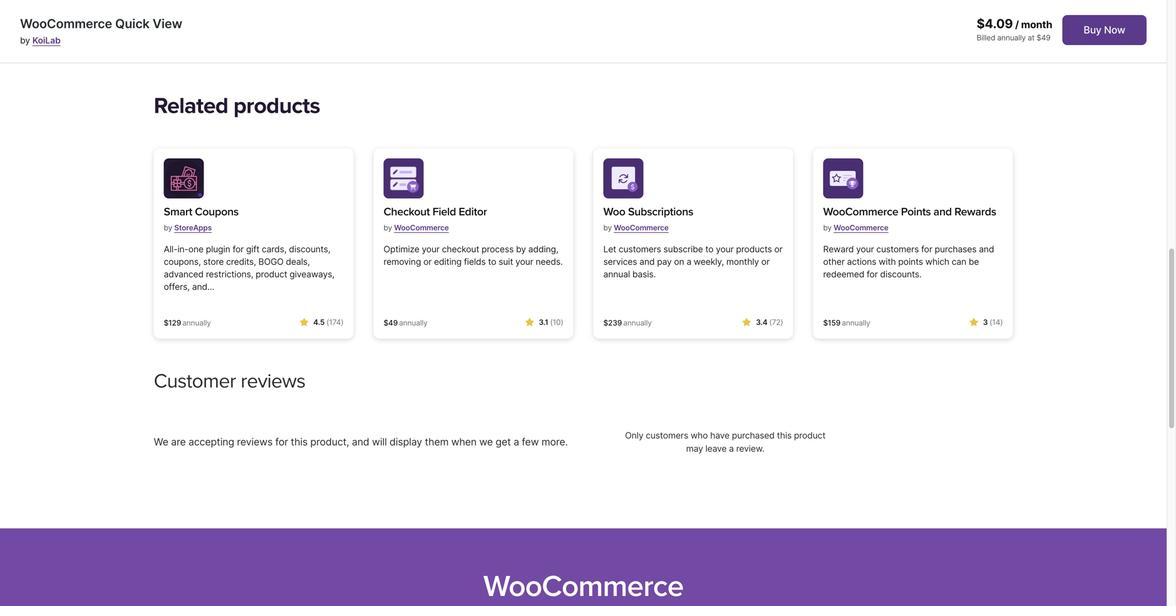Task type: vqa. For each thing, say whether or not it's contained in the screenshot.


Task type: describe. For each thing, give the bounding box(es) containing it.
get
[[496, 436, 511, 448]]

your up editing at the left of page
[[422, 244, 440, 255]]

a inside only customers who have purchased this product may leave a review.
[[730, 444, 734, 454]]

to down has
[[213, 44, 223, 56]]

or left reward
[[775, 244, 783, 255]]

restrictions,
[[206, 269, 254, 280]]

or inside quick-view has two optional triggers; you can either show a 'quick view' button in your loop, or you can set non-ajax add to cart buttons to open the lightbox on click (handy for showing variation details as pictured for instance).
[[581, 28, 591, 41]]

product,
[[311, 436, 349, 448]]

koilab link
[[32, 35, 61, 46]]

(handy
[[347, 44, 379, 56]]

3
[[984, 318, 989, 327]]

view
[[153, 16, 182, 31]]

which
[[926, 257, 950, 267]]

by inside woocommerce quick view by koilab
[[20, 35, 30, 46]]

display
[[390, 436, 422, 448]]

few
[[522, 436, 539, 448]]

cards,
[[262, 244, 287, 255]]

set
[[633, 28, 647, 41]]

for down actions
[[867, 269, 879, 280]]

14
[[993, 318, 1001, 327]]

) for smart coupons
[[341, 318, 344, 327]]

needs.
[[536, 257, 563, 267]]

gift
[[246, 244, 260, 255]]

we
[[480, 436, 493, 448]]

for left product,
[[276, 436, 288, 448]]

removing
[[384, 257, 421, 267]]

purchased
[[732, 430, 775, 441]]

can inside reward your customers for purchases and other actions with points which can be redeemed for discounts.
[[952, 257, 967, 267]]

koilab
[[32, 35, 61, 46]]

rewards
[[955, 205, 997, 219]]

to right add
[[713, 28, 723, 41]]

with
[[879, 257, 897, 267]]

subscribe
[[664, 244, 704, 255]]

monthly
[[727, 257, 760, 267]]

pay
[[658, 257, 672, 267]]

may
[[687, 444, 704, 454]]

3 ( 14 )
[[984, 318, 1004, 327]]

related
[[154, 92, 228, 120]]

checkout field editor by woocommerce
[[384, 205, 487, 232]]

your inside let customers subscribe to your products or services and pay on a weekly, monthly or annual basis.
[[716, 244, 734, 255]]

1 vertical spatial $49
[[384, 319, 398, 328]]

credits,
[[226, 257, 256, 267]]

smart coupons link
[[164, 204, 239, 221]]

optional
[[248, 28, 285, 41]]

one
[[189, 244, 204, 255]]

( for checkout field editor
[[551, 318, 553, 327]]

1 horizontal spatial can
[[613, 28, 630, 41]]

$129
[[164, 319, 181, 328]]

plugin
[[206, 244, 230, 255]]

3.4 ( 72 )
[[756, 318, 784, 327]]

to inside let customers subscribe to your products or services and pay on a weekly, monthly or annual basis.
[[706, 244, 714, 255]]

your inside reward your customers for purchases and other actions with points which can be redeemed for discounts.
[[857, 244, 875, 255]]

more.
[[542, 436, 568, 448]]

for down either
[[382, 44, 395, 56]]

this for product
[[778, 430, 792, 441]]

for up which
[[922, 244, 933, 255]]

checkout field editor link
[[384, 204, 487, 221]]

billed
[[977, 33, 996, 42]]

customer
[[154, 369, 236, 394]]

$49 annually
[[384, 319, 428, 328]]

let customers subscribe to your products or services and pay on a weekly, monthly or annual basis.
[[604, 244, 783, 280]]

deals,
[[286, 257, 310, 267]]

product inside only customers who have purchased this product may leave a review.
[[795, 430, 826, 441]]

by inside optimize your checkout process by adding, removing or editing fields to suit your needs.
[[516, 244, 526, 255]]

who
[[691, 430, 708, 441]]

a inside quick-view has two optional triggers; you can either show a 'quick view' button in your loop, or you can set non-ajax add to cart buttons to open the lightbox on click (handy for showing variation details as pictured for instance).
[[425, 28, 430, 41]]

by inside woocommerce points and rewards by woocommerce
[[824, 223, 832, 232]]

button
[[489, 28, 519, 41]]

editing
[[434, 257, 462, 267]]

woocommerce points and rewards link
[[824, 204, 997, 221]]

quick-view has two optional triggers; you can either show a 'quick view' button in your loop, or you can set non-ajax add to cart buttons to open the lightbox on click (handy for showing variation details as pictured for instance).
[[154, 28, 723, 56]]

174
[[329, 318, 341, 327]]

other
[[824, 257, 845, 267]]

we are accepting reviews for this product, and will display them when we get a few more.
[[154, 436, 568, 448]]

quick
[[115, 16, 150, 31]]

customers inside reward your customers for purchases and other actions with points which can be redeemed for discounts.
[[877, 244, 920, 255]]

3.4
[[756, 318, 768, 327]]

process
[[482, 244, 514, 255]]

reward
[[824, 244, 854, 255]]

now
[[1105, 24, 1126, 36]]

and inside woocommerce points and rewards by woocommerce
[[934, 205, 953, 219]]

cart
[[154, 44, 172, 56]]

ajax
[[672, 28, 690, 41]]

by inside checkout field editor by woocommerce
[[384, 223, 392, 232]]

weekly,
[[694, 257, 725, 267]]

non-
[[650, 28, 672, 41]]

$159 annually
[[824, 319, 871, 328]]

storeapps
[[174, 223, 212, 232]]

bogo
[[259, 257, 284, 267]]

buy
[[1084, 24, 1102, 36]]

on inside quick-view has two optional triggers; you can either show a 'quick view' button in your loop, or you can set non-ajax add to cart buttons to open the lightbox on click (handy for showing variation details as pictured for instance).
[[309, 44, 321, 56]]

annually for woocommerce points and rewards
[[842, 319, 871, 328]]

your inside quick-view has two optional triggers; you can either show a 'quick view' button in your loop, or you can set non-ajax add to cart buttons to open the lightbox on click (handy for showing variation details as pictured for instance).
[[533, 28, 553, 41]]

4.5 ( 174 )
[[314, 318, 344, 327]]

( for smart coupons
[[327, 318, 329, 327]]

4.5
[[314, 318, 325, 327]]

checkout
[[442, 244, 480, 255]]

click
[[324, 44, 344, 56]]

for down the loop, on the left
[[569, 44, 582, 56]]

woo subscriptions link
[[604, 204, 694, 221]]

lightbox
[[269, 44, 307, 56]]

store
[[203, 257, 224, 267]]

annually inside '$4.09 / month billed annually at $49'
[[998, 33, 1027, 42]]



Task type: locate. For each thing, give the bounding box(es) containing it.
woocommerce inside checkout field editor by woocommerce
[[394, 223, 449, 232]]

or inside optimize your checkout process by adding, removing or editing fields to suit your needs.
[[424, 257, 432, 267]]

when
[[452, 436, 477, 448]]

by down smart
[[164, 223, 172, 232]]

$129 annually
[[164, 319, 211, 328]]

and right points
[[934, 205, 953, 219]]

1 vertical spatial on
[[675, 257, 685, 267]]

discounts.
[[881, 269, 922, 280]]

or
[[581, 28, 591, 41], [775, 244, 783, 255], [424, 257, 432, 267], [762, 257, 770, 267]]

1 ) from the left
[[341, 318, 344, 327]]

woocommerce
[[20, 16, 112, 31], [824, 205, 899, 219], [394, 223, 449, 232], [614, 223, 669, 232], [834, 223, 889, 232], [484, 569, 684, 605]]

and inside let customers subscribe to your products or services and pay on a weekly, monthly or annual basis.
[[640, 257, 655, 267]]

0 vertical spatial $49
[[1037, 33, 1051, 42]]

woocommerce inside woocommerce quick view by koilab
[[20, 16, 112, 31]]

coupons,
[[164, 257, 201, 267]]

0 horizontal spatial you
[[329, 28, 346, 41]]

your
[[533, 28, 553, 41], [422, 244, 440, 255], [716, 244, 734, 255], [857, 244, 875, 255], [516, 257, 534, 267]]

woocommerce link for woocommerce
[[834, 218, 889, 237]]

and
[[934, 205, 953, 219], [980, 244, 995, 255], [640, 257, 655, 267], [352, 436, 370, 448]]

by left adding,
[[516, 244, 526, 255]]

loop,
[[556, 28, 579, 41]]

basis.
[[633, 269, 656, 280]]

1 you from the left
[[329, 28, 346, 41]]

( right 4.5
[[327, 318, 329, 327]]

2 horizontal spatial can
[[952, 257, 967, 267]]

to down 'process'
[[488, 257, 497, 267]]

woo
[[604, 205, 626, 219]]

or right monthly on the top of page
[[762, 257, 770, 267]]

0 horizontal spatial products
[[234, 92, 320, 120]]

for inside all-in-one plugin for gift cards, discounts, coupons, store credits, bogo deals, advanced restrictions, product giveaways, offers, and...
[[233, 244, 244, 255]]

only customers who have purchased this product may leave a review.
[[626, 430, 826, 454]]

by inside the woo subscriptions by woocommerce
[[604, 223, 612, 232]]

customers up with
[[877, 244, 920, 255]]

product inside all-in-one plugin for gift cards, discounts, coupons, store credits, bogo deals, advanced restrictions, product giveaways, offers, and...
[[256, 269, 287, 280]]

woo subscriptions by woocommerce
[[604, 205, 694, 232]]

0 vertical spatial on
[[309, 44, 321, 56]]

for up credits,
[[233, 244, 244, 255]]

'quick
[[433, 28, 460, 41]]

them
[[425, 436, 449, 448]]

0 horizontal spatial on
[[309, 44, 321, 56]]

this
[[778, 430, 792, 441], [291, 436, 308, 448]]

customers up services
[[619, 244, 662, 255]]

by down woo
[[604, 223, 612, 232]]

0 horizontal spatial product
[[256, 269, 287, 280]]

services
[[604, 257, 638, 267]]

1 vertical spatial products
[[737, 244, 773, 255]]

editor
[[459, 205, 487, 219]]

annually down removing
[[399, 319, 428, 328]]

annually for smart coupons
[[182, 319, 211, 328]]

2 horizontal spatial woocommerce link
[[834, 218, 889, 237]]

2 ) from the left
[[561, 318, 564, 327]]

to inside optimize your checkout process by adding, removing or editing fields to suit your needs.
[[488, 257, 497, 267]]

woocommerce link up reward
[[834, 218, 889, 237]]

optimize your checkout process by adding, removing or editing fields to suit your needs.
[[384, 244, 563, 267]]

customers for let customers subscribe to your products or services and pay on a weekly, monthly or annual basis.
[[619, 244, 662, 255]]

month
[[1022, 18, 1053, 31]]

and...
[[192, 282, 214, 292]]

woocommerce link up let
[[614, 218, 669, 237]]

0 horizontal spatial can
[[348, 28, 365, 41]]

products up monthly on the top of page
[[737, 244, 773, 255]]

1 woocommerce link from the left
[[394, 218, 449, 237]]

your up weekly,
[[716, 244, 734, 255]]

related products
[[154, 92, 320, 120]]

variation
[[439, 44, 479, 56]]

leave
[[706, 444, 727, 454]]

/
[[1016, 18, 1020, 31]]

) right 4.5
[[341, 318, 344, 327]]

0 vertical spatial product
[[256, 269, 287, 280]]

your up actions
[[857, 244, 875, 255]]

customers
[[619, 244, 662, 255], [877, 244, 920, 255], [646, 430, 689, 441]]

your right suit
[[516, 257, 534, 267]]

this left product,
[[291, 436, 308, 448]]

1 horizontal spatial product
[[795, 430, 826, 441]]

0 horizontal spatial $49
[[384, 319, 398, 328]]

redeemed
[[824, 269, 865, 280]]

( right 3.1 on the left bottom
[[551, 318, 553, 327]]

and up basis.
[[640, 257, 655, 267]]

$159
[[824, 319, 841, 328]]

this right purchased
[[778, 430, 792, 441]]

$49 right at
[[1037, 33, 1051, 42]]

smart
[[164, 205, 192, 219]]

points
[[902, 205, 932, 219]]

the
[[252, 44, 267, 56]]

customers inside let customers subscribe to your products or services and pay on a weekly, monthly or annual basis.
[[619, 244, 662, 255]]

3 ) from the left
[[781, 318, 784, 327]]

reviews
[[241, 369, 306, 394], [237, 436, 273, 448]]

has
[[208, 28, 225, 41]]

on
[[309, 44, 321, 56], [675, 257, 685, 267]]

your up the pictured on the left top of the page
[[533, 28, 553, 41]]

1 vertical spatial product
[[795, 430, 826, 441]]

woocommerce link for checkout
[[394, 218, 449, 237]]

1 horizontal spatial $49
[[1037, 33, 1051, 42]]

a right the get
[[514, 436, 520, 448]]

fields
[[464, 257, 486, 267]]

1 horizontal spatial products
[[737, 244, 773, 255]]

0 vertical spatial reviews
[[241, 369, 306, 394]]

show
[[397, 28, 422, 41]]

) right 3
[[1001, 318, 1004, 327]]

( for woo subscriptions
[[770, 318, 772, 327]]

0 vertical spatial products
[[234, 92, 320, 120]]

annual
[[604, 269, 631, 280]]

a down subscribe
[[687, 257, 692, 267]]

0 horizontal spatial this
[[291, 436, 308, 448]]

we
[[154, 436, 168, 448]]

on down subscribe
[[675, 257, 685, 267]]

can up '(handy'
[[348, 28, 365, 41]]

10
[[553, 318, 561, 327]]

details
[[481, 44, 512, 56]]

add
[[693, 28, 711, 41]]

a right the show
[[425, 28, 430, 41]]

4 ( from the left
[[990, 318, 993, 327]]

by left koilab 'link'
[[20, 35, 30, 46]]

3 woocommerce link from the left
[[834, 218, 889, 237]]

( right 3.4 on the bottom
[[770, 318, 772, 327]]

by inside smart coupons by storeapps
[[164, 223, 172, 232]]

$239
[[604, 319, 622, 328]]

this for product,
[[291, 436, 308, 448]]

a right leave in the bottom right of the page
[[730, 444, 734, 454]]

for
[[382, 44, 395, 56], [569, 44, 582, 56], [233, 244, 244, 255], [922, 244, 933, 255], [867, 269, 879, 280], [276, 436, 288, 448]]

2 you from the left
[[594, 28, 610, 41]]

annually for checkout field editor
[[399, 319, 428, 328]]

annually right $129
[[182, 319, 211, 328]]

3 ( from the left
[[770, 318, 772, 327]]

by
[[20, 35, 30, 46], [164, 223, 172, 232], [384, 223, 392, 232], [604, 223, 612, 232], [824, 223, 832, 232], [516, 244, 526, 255]]

by up reward
[[824, 223, 832, 232]]

) for woo subscriptions
[[781, 318, 784, 327]]

this inside only customers who have purchased this product may leave a review.
[[778, 430, 792, 441]]

purchases
[[935, 244, 977, 255]]

a inside let customers subscribe to your products or services and pay on a weekly, monthly or annual basis.
[[687, 257, 692, 267]]

and inside reward your customers for purchases and other actions with points which can be redeemed for discounts.
[[980, 244, 995, 255]]

and left will
[[352, 436, 370, 448]]

at
[[1029, 33, 1035, 42]]

you up instance).
[[594, 28, 610, 41]]

pictured
[[528, 44, 566, 56]]

1 vertical spatial reviews
[[237, 436, 273, 448]]

quick-
[[154, 28, 184, 41]]

) for checkout field editor
[[561, 318, 564, 327]]

customers up may
[[646, 430, 689, 441]]

can down purchases
[[952, 257, 967, 267]]

) right 3.1 on the left bottom
[[561, 318, 564, 327]]

by down checkout
[[384, 223, 392, 232]]

( for woocommerce points and rewards
[[990, 318, 993, 327]]

annually right $239 on the bottom right
[[624, 319, 652, 328]]

( right 3
[[990, 318, 993, 327]]

you
[[329, 28, 346, 41], [594, 28, 610, 41]]

product right purchased
[[795, 430, 826, 441]]

products inside let customers subscribe to your products or services and pay on a weekly, monthly or annual basis.
[[737, 244, 773, 255]]

or left editing at the left of page
[[424, 257, 432, 267]]

on inside let customers subscribe to your products or services and pay on a weekly, monthly or annual basis.
[[675, 257, 685, 267]]

on down triggers;
[[309, 44, 321, 56]]

woocommerce quick view by koilab
[[20, 16, 182, 46]]

checkout
[[384, 205, 430, 219]]

open
[[225, 44, 249, 56]]

in-
[[178, 244, 189, 255]]

to up weekly,
[[706, 244, 714, 255]]

$49 right 174
[[384, 319, 398, 328]]

only
[[626, 430, 644, 441]]

$49 inside '$4.09 / month billed annually at $49'
[[1037, 33, 1051, 42]]

annually down /
[[998, 33, 1027, 42]]

and up be
[[980, 244, 995, 255]]

offers,
[[164, 282, 190, 292]]

2 ( from the left
[[551, 318, 553, 327]]

1 horizontal spatial you
[[594, 28, 610, 41]]

storeapps link
[[174, 218, 212, 237]]

review.
[[737, 444, 765, 454]]

you up click
[[329, 28, 346, 41]]

woocommerce inside the woo subscriptions by woocommerce
[[614, 223, 669, 232]]

72
[[772, 318, 781, 327]]

) for woocommerce points and rewards
[[1001, 318, 1004, 327]]

1 horizontal spatial on
[[675, 257, 685, 267]]

accepting
[[189, 436, 234, 448]]

2 woocommerce link from the left
[[614, 218, 669, 237]]

customer reviews
[[154, 369, 306, 394]]

) right 3.4 on the bottom
[[781, 318, 784, 327]]

woocommerce points and rewards by woocommerce
[[824, 205, 997, 232]]

product
[[256, 269, 287, 280], [795, 430, 826, 441]]

1 ( from the left
[[327, 318, 329, 327]]

3.1 ( 10 )
[[539, 318, 564, 327]]

0 horizontal spatial woocommerce link
[[394, 218, 449, 237]]

1 horizontal spatial this
[[778, 430, 792, 441]]

product down bogo
[[256, 269, 287, 280]]

either
[[368, 28, 395, 41]]

points
[[899, 257, 924, 267]]

woocommerce link for woo
[[614, 218, 669, 237]]

buttons
[[175, 44, 211, 56]]

adding,
[[529, 244, 559, 255]]

or right the loop, on the left
[[581, 28, 591, 41]]

4 ) from the left
[[1001, 318, 1004, 327]]

products down the lightbox
[[234, 92, 320, 120]]

$49
[[1037, 33, 1051, 42], [384, 319, 398, 328]]

can left set
[[613, 28, 630, 41]]

instance).
[[585, 44, 630, 56]]

annually right $159
[[842, 319, 871, 328]]

1 horizontal spatial woocommerce link
[[614, 218, 669, 237]]

annually for woo subscriptions
[[624, 319, 652, 328]]

reward your customers for purchases and other actions with points which can be redeemed for discounts.
[[824, 244, 995, 280]]

to
[[713, 28, 723, 41], [213, 44, 223, 56], [706, 244, 714, 255], [488, 257, 497, 267]]

be
[[969, 257, 980, 267]]

suit
[[499, 257, 514, 267]]

smart coupons by storeapps
[[164, 205, 239, 232]]

customers inside only customers who have purchased this product may leave a review.
[[646, 430, 689, 441]]

woocommerce link up the optimize
[[394, 218, 449, 237]]

$4.09
[[977, 16, 1014, 31]]

customers for only customers who have purchased this product may leave a review.
[[646, 430, 689, 441]]



